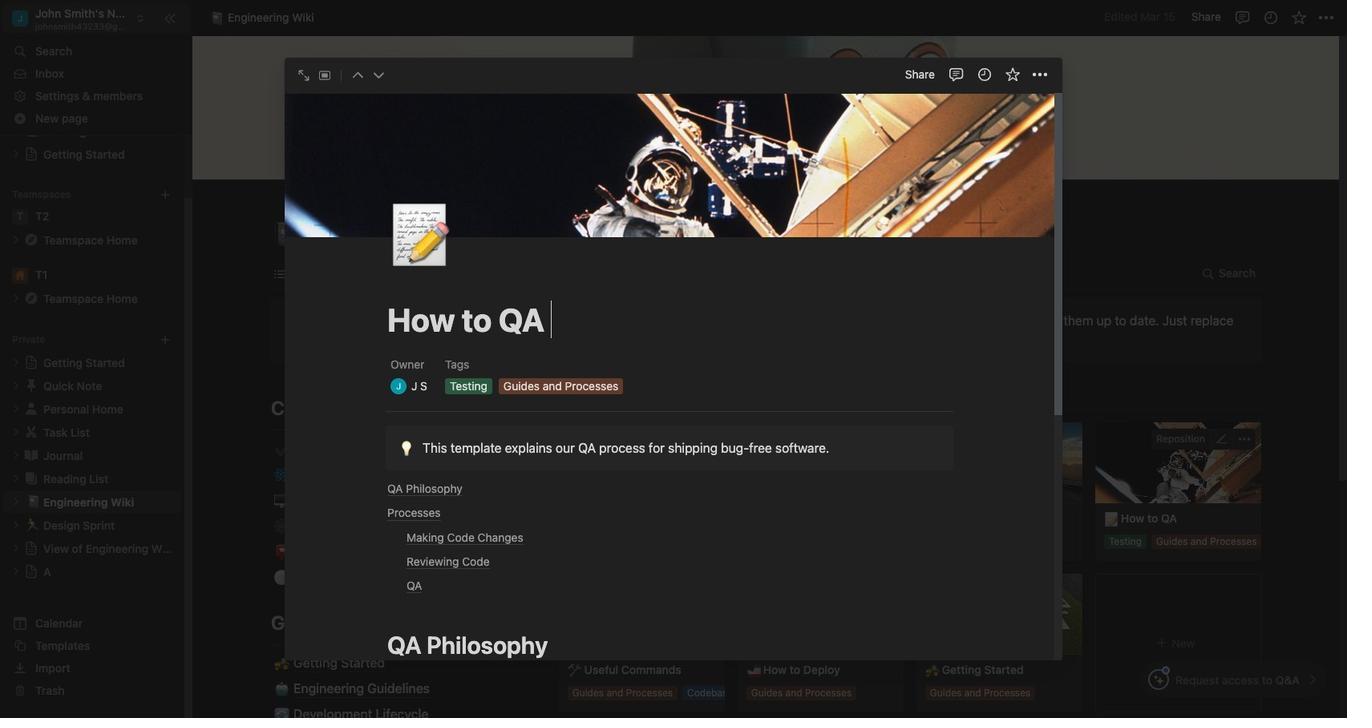 Task type: locate. For each thing, give the bounding box(es) containing it.
side peek region
[[0, 0, 1348, 719]]

add a page image
[[160, 334, 171, 346]]

0 horizontal spatial 📓 image
[[209, 8, 224, 27]]

🚢 image
[[747, 662, 761, 680]]

0 vertical spatial 📓 image
[[209, 8, 224, 27]]

🔄 image
[[275, 705, 290, 719]]

1 vertical spatial 📓 image
[[272, 218, 301, 255]]

comments image
[[949, 67, 965, 83]]

1 horizontal spatial 📓 image
[[272, 218, 301, 255]]

close sidebar image
[[164, 12, 176, 24]]

0 vertical spatial 📝 image
[[388, 196, 451, 278]]

tab
[[559, 382, 694, 405]]

1 vertical spatial note
[[386, 426, 954, 471]]

📮 image
[[275, 542, 290, 562]]

updates image
[[977, 67, 993, 83]]

🤖 image
[[275, 679, 290, 700]]

note inside side peek region
[[386, 426, 954, 471]]

🛠 image
[[568, 662, 582, 680]]

🕸 image
[[275, 516, 290, 536]]

1 horizontal spatial 📝 image
[[1105, 510, 1119, 529]]

note
[[270, 298, 1263, 362], [386, 426, 954, 471]]

✔️ image
[[275, 439, 290, 459]]

0 horizontal spatial 📝 image
[[388, 196, 451, 278]]

⚪ image
[[275, 568, 290, 588]]

📝 image
[[388, 196, 451, 278], [1105, 510, 1119, 529]]

📓 image
[[209, 8, 224, 27], [272, 218, 301, 255]]



Task type: describe. For each thing, give the bounding box(es) containing it.
🚜 image
[[926, 662, 940, 680]]

🚜 image
[[275, 654, 290, 674]]

next page image
[[373, 70, 384, 81]]

🖥 image
[[275, 491, 290, 511]]

updates image
[[1263, 9, 1279, 25]]

open in full page image
[[298, 69, 310, 82]]

new teamspace image
[[160, 189, 171, 200]]

comments image
[[1235, 9, 1251, 25]]

💡 image
[[282, 310, 298, 331]]

favorite image
[[1291, 9, 1307, 25]]

previous page image
[[352, 70, 363, 81]]

💡 image
[[398, 438, 414, 459]]

t image
[[12, 209, 28, 225]]

1 vertical spatial 📝 image
[[1105, 510, 1119, 529]]

favorite image
[[1005, 67, 1021, 83]]

0 vertical spatial note
[[270, 298, 1263, 362]]



Task type: vqa. For each thing, say whether or not it's contained in the screenshot.
Favorited image
no



